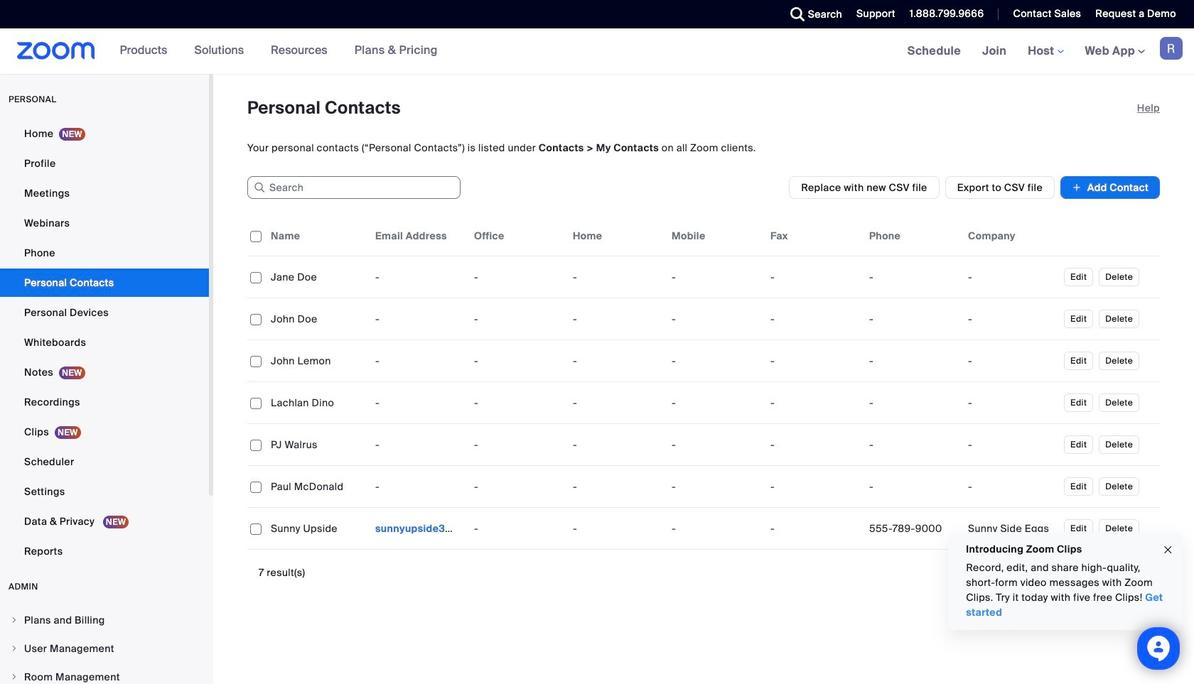 Task type: locate. For each thing, give the bounding box(es) containing it.
0 vertical spatial menu item
[[0, 607, 209, 634]]

2 vertical spatial right image
[[10, 673, 18, 682]]

application
[[247, 216, 1160, 550]]

add image
[[1072, 181, 1082, 195]]

meetings navigation
[[897, 28, 1194, 75]]

close image
[[1162, 542, 1174, 558]]

1 vertical spatial right image
[[10, 645, 18, 653]]

personal menu menu
[[0, 119, 209, 567]]

0 vertical spatial right image
[[10, 616, 18, 625]]

cell
[[864, 389, 963, 417], [963, 389, 1061, 417], [864, 431, 963, 459], [963, 431, 1061, 459], [864, 473, 963, 501], [963, 473, 1061, 501], [370, 515, 468, 543], [864, 515, 963, 543], [963, 515, 1061, 543]]

banner
[[0, 28, 1194, 75]]

1 vertical spatial menu item
[[0, 636, 209, 663]]

right image
[[10, 616, 18, 625], [10, 645, 18, 653], [10, 673, 18, 682]]

zoom logo image
[[17, 42, 95, 60]]

2 vertical spatial menu item
[[0, 664, 209, 685]]

2 right image from the top
[[10, 645, 18, 653]]

menu item
[[0, 607, 209, 634], [0, 636, 209, 663], [0, 664, 209, 685]]

3 right image from the top
[[10, 673, 18, 682]]



Task type: vqa. For each thing, say whether or not it's contained in the screenshot.
close image
yes



Task type: describe. For each thing, give the bounding box(es) containing it.
1 right image from the top
[[10, 616, 18, 625]]

product information navigation
[[109, 28, 448, 74]]

admin menu menu
[[0, 607, 209, 685]]

profile picture image
[[1160, 37, 1183, 60]]

2 menu item from the top
[[0, 636, 209, 663]]

3 menu item from the top
[[0, 664, 209, 685]]

Search Contacts Input text field
[[247, 176, 461, 199]]

1 menu item from the top
[[0, 607, 209, 634]]



